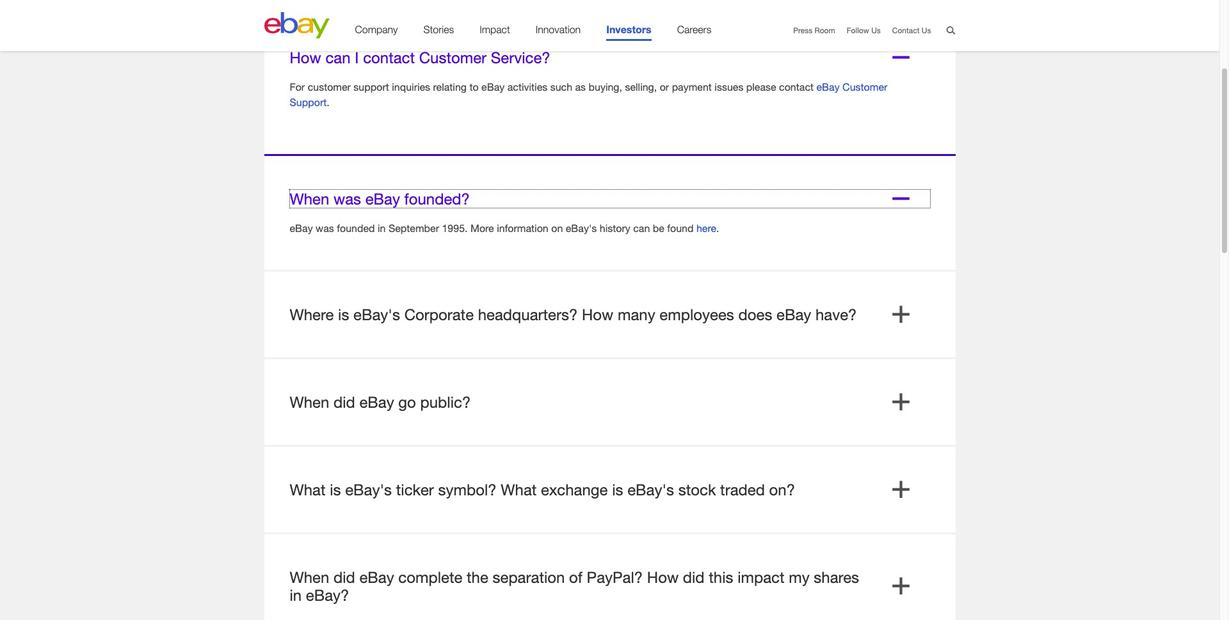 Task type: locate. For each thing, give the bounding box(es) containing it.
careers link
[[677, 24, 711, 41]]

2 what from the left
[[501, 482, 537, 500]]

was left founded at the top of the page
[[316, 222, 334, 235]]

please
[[746, 81, 776, 93]]

for customer support inquiries relating to ebay activities such as buying, selling, or payment issues please contact
[[290, 81, 817, 93]]

contact down the company link
[[363, 49, 415, 67]]

issues
[[715, 81, 743, 93]]

when did ebay go public?
[[290, 394, 471, 412]]

0 horizontal spatial what
[[290, 482, 326, 500]]

.
[[327, 96, 330, 108], [716, 222, 719, 235]]

shares
[[814, 569, 859, 587]]

ebay
[[481, 81, 505, 93], [817, 81, 840, 93], [365, 190, 400, 208], [290, 222, 313, 235], [777, 306, 811, 324], [359, 394, 394, 412], [359, 569, 394, 587]]

innovation link
[[536, 24, 581, 41]]

what
[[290, 482, 326, 500], [501, 482, 537, 500]]

contact
[[363, 49, 415, 67], [779, 81, 814, 93]]

to
[[470, 81, 479, 93]]

1 vertical spatial when
[[290, 394, 329, 412]]

2 us from the left
[[922, 26, 931, 35]]

ebay was founded in september 1995. more information on ebay's history can be found here .
[[290, 222, 719, 235]]

1 vertical spatial customer
[[843, 81, 887, 93]]

0 horizontal spatial .
[[327, 96, 330, 108]]

when
[[290, 190, 329, 208], [290, 394, 329, 412], [290, 569, 329, 587]]

how
[[290, 49, 321, 67], [582, 306, 613, 324], [647, 569, 679, 587]]

0 horizontal spatial customer
[[419, 49, 487, 67]]

ebay right the ebay?
[[359, 569, 394, 587]]

the
[[467, 569, 488, 587]]

us
[[871, 26, 881, 35], [922, 26, 931, 35]]

0 vertical spatial contact
[[363, 49, 415, 67]]

follow us link
[[847, 26, 881, 35]]

did for go
[[334, 394, 355, 412]]

symbol?
[[438, 482, 497, 500]]

go
[[398, 394, 416, 412]]

exchange
[[541, 482, 608, 500]]

us right follow
[[871, 26, 881, 35]]

ebay left "go"
[[359, 394, 394, 412]]

2 vertical spatial how
[[647, 569, 679, 587]]

here link
[[696, 222, 716, 235]]

complete
[[398, 569, 462, 587]]

1 vertical spatial was
[[316, 222, 334, 235]]

when for when did ebay complete the separation of paypal? how did this impact my shares in ebay?
[[290, 569, 329, 587]]

1 horizontal spatial can
[[633, 222, 650, 235]]

investors
[[606, 23, 651, 35]]

is for what
[[330, 482, 341, 500]]

1 horizontal spatial contact
[[779, 81, 814, 93]]

buying,
[[589, 81, 622, 93]]

1 vertical spatial .
[[716, 222, 719, 235]]

1 horizontal spatial how
[[582, 306, 613, 324]]

0 vertical spatial was
[[334, 190, 361, 208]]

can left the be
[[633, 222, 650, 235]]

paypal?
[[587, 569, 643, 587]]

how up for
[[290, 49, 321, 67]]

where is ebay's corporate headquarters? how many employees does ebay have?
[[290, 306, 857, 324]]

customer down stories link
[[419, 49, 487, 67]]

be
[[653, 222, 664, 235]]

room
[[815, 26, 835, 35]]

what is ebay's ticker symbol? what exchange is ebay's stock traded on?
[[290, 482, 795, 500]]

customer
[[419, 49, 487, 67], [843, 81, 887, 93]]

tab list
[[264, 13, 955, 621]]

2 when from the top
[[290, 394, 329, 412]]

was
[[334, 190, 361, 208], [316, 222, 334, 235]]

0 vertical spatial when
[[290, 190, 329, 208]]

can left i
[[325, 49, 351, 67]]

is
[[338, 306, 349, 324], [330, 482, 341, 500], [612, 482, 623, 500]]

0 vertical spatial customer
[[419, 49, 487, 67]]

2 horizontal spatial how
[[647, 569, 679, 587]]

for
[[290, 81, 305, 93]]

was up founded at the top of the page
[[334, 190, 361, 208]]

1 us from the left
[[871, 26, 881, 35]]

1 horizontal spatial what
[[501, 482, 537, 500]]

2 vertical spatial when
[[290, 569, 329, 587]]

0 horizontal spatial how
[[290, 49, 321, 67]]

ebay down room
[[817, 81, 840, 93]]

1 vertical spatial in
[[290, 587, 302, 605]]

0 vertical spatial how
[[290, 49, 321, 67]]

ebay's left the corporate
[[353, 306, 400, 324]]

employees
[[660, 306, 734, 324]]

contact
[[892, 26, 920, 35]]

ebay up founded at the top of the page
[[365, 190, 400, 208]]

0 horizontal spatial contact
[[363, 49, 415, 67]]

contact right please
[[779, 81, 814, 93]]

when inside when did ebay complete the separation of paypal? how did this impact my shares in ebay?
[[290, 569, 329, 587]]

tab list containing how can i contact customer service?
[[264, 13, 955, 621]]

stock
[[678, 482, 716, 500]]

i
[[355, 49, 359, 67]]

did
[[334, 394, 355, 412], [334, 569, 355, 587], [683, 569, 705, 587]]

this
[[709, 569, 733, 587]]

did for complete
[[334, 569, 355, 587]]

traded
[[720, 482, 765, 500]]

. down customer
[[327, 96, 330, 108]]

impact
[[738, 569, 785, 587]]

0 vertical spatial can
[[325, 49, 351, 67]]

stories
[[423, 24, 454, 35]]

0 horizontal spatial can
[[325, 49, 351, 67]]

headquarters?
[[478, 306, 578, 324]]

founded?
[[404, 190, 470, 208]]

how right paypal?
[[647, 569, 679, 587]]

3 when from the top
[[290, 569, 329, 587]]

careers
[[677, 24, 711, 35]]

can
[[325, 49, 351, 67], [633, 222, 650, 235]]

ebay inside the ebay customer support
[[817, 81, 840, 93]]

of
[[569, 569, 583, 587]]

history
[[600, 222, 630, 235]]

how inside when did ebay complete the separation of paypal? how did this impact my shares in ebay?
[[647, 569, 679, 587]]

0 vertical spatial in
[[378, 222, 386, 235]]

0 vertical spatial .
[[327, 96, 330, 108]]

september
[[389, 222, 439, 235]]

ebay right does
[[777, 306, 811, 324]]

1 when from the top
[[290, 190, 329, 208]]

0 horizontal spatial in
[[290, 587, 302, 605]]

customer down follow us link
[[843, 81, 887, 93]]

many
[[618, 306, 655, 324]]

in right founded at the top of the page
[[378, 222, 386, 235]]

us right contact
[[922, 26, 931, 35]]

1 what from the left
[[290, 482, 326, 500]]

where
[[290, 306, 334, 324]]

1 vertical spatial contact
[[779, 81, 814, 93]]

in left the ebay?
[[290, 587, 302, 605]]

in
[[378, 222, 386, 235], [290, 587, 302, 605]]

1 horizontal spatial customer
[[843, 81, 887, 93]]

how left "many"
[[582, 306, 613, 324]]

1 horizontal spatial us
[[922, 26, 931, 35]]

customer
[[308, 81, 351, 93]]

ebay's
[[566, 222, 597, 235], [353, 306, 400, 324], [345, 482, 392, 500], [627, 482, 674, 500]]

company
[[355, 24, 398, 35]]

0 horizontal spatial us
[[871, 26, 881, 35]]

. right found
[[716, 222, 719, 235]]



Task type: vqa. For each thing, say whether or not it's contained in the screenshot.
Was
yes



Task type: describe. For each thing, give the bounding box(es) containing it.
home image
[[264, 12, 329, 38]]

innovation
[[536, 24, 581, 35]]

1 vertical spatial can
[[633, 222, 650, 235]]

was for ebay
[[316, 222, 334, 235]]

support
[[354, 81, 389, 93]]

here
[[696, 222, 716, 235]]

ebay inside when did ebay complete the separation of paypal? how did this impact my shares in ebay?
[[359, 569, 394, 587]]

investors link
[[606, 23, 651, 41]]

service?
[[491, 49, 550, 67]]

activities
[[507, 81, 548, 93]]

support
[[290, 96, 327, 108]]

press room link
[[793, 26, 835, 35]]

press room
[[793, 26, 835, 35]]

on?
[[769, 482, 795, 500]]

found
[[667, 222, 694, 235]]

follow us
[[847, 26, 881, 35]]

when was ebay founded?
[[290, 190, 470, 208]]

ebay customer support link
[[290, 81, 887, 108]]

ebay left founded at the top of the page
[[290, 222, 313, 235]]

information
[[497, 222, 548, 235]]

ebay customer support
[[290, 81, 887, 108]]

in inside when did ebay complete the separation of paypal? how did this impact my shares in ebay?
[[290, 587, 302, 605]]

ebay right to at the top
[[481, 81, 505, 93]]

ticker
[[396, 482, 434, 500]]

company link
[[355, 24, 398, 41]]

relating
[[433, 81, 467, 93]]

ebay?
[[306, 587, 349, 605]]

customer inside the ebay customer support
[[843, 81, 887, 93]]

such
[[550, 81, 572, 93]]

impact
[[480, 24, 510, 35]]

1 horizontal spatial in
[[378, 222, 386, 235]]

contact us
[[892, 26, 931, 35]]

was for when
[[334, 190, 361, 208]]

or
[[660, 81, 669, 93]]

when for when was ebay founded?
[[290, 190, 329, 208]]

my
[[789, 569, 810, 587]]

public?
[[420, 394, 471, 412]]

payment
[[672, 81, 712, 93]]

on
[[551, 222, 563, 235]]

founded
[[337, 222, 375, 235]]

follow
[[847, 26, 869, 35]]

us for contact us
[[922, 26, 931, 35]]

1 vertical spatial how
[[582, 306, 613, 324]]

us for follow us
[[871, 26, 881, 35]]

does
[[738, 306, 772, 324]]

ebay's left ticker
[[345, 482, 392, 500]]

separation
[[493, 569, 565, 587]]

is for where
[[338, 306, 349, 324]]

impact link
[[480, 24, 510, 41]]

ebay's left stock in the bottom of the page
[[627, 482, 674, 500]]

quick links list
[[782, 26, 931, 36]]

more
[[470, 222, 494, 235]]

corporate
[[404, 306, 474, 324]]

contact us link
[[892, 26, 931, 35]]

as
[[575, 81, 586, 93]]

when for when did ebay go public?
[[290, 394, 329, 412]]

selling,
[[625, 81, 657, 93]]

1995.
[[442, 222, 468, 235]]

when did ebay complete the separation of paypal? how did this impact my shares in ebay?
[[290, 569, 859, 605]]

press
[[793, 26, 812, 35]]

1 horizontal spatial .
[[716, 222, 719, 235]]

stories link
[[423, 24, 454, 41]]

ebay's right on
[[566, 222, 597, 235]]

inquiries
[[392, 81, 430, 93]]

how can i contact customer service?
[[290, 49, 550, 67]]

have?
[[816, 306, 857, 324]]



